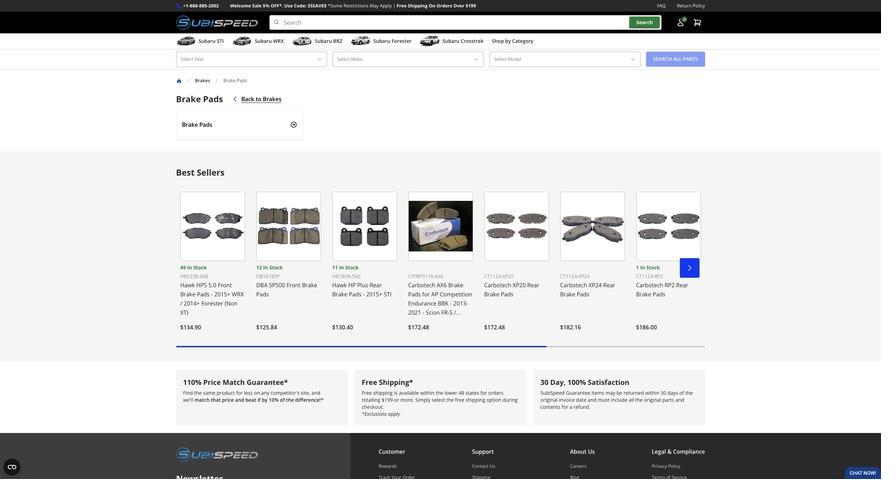 Task type: locate. For each thing, give the bounding box(es) containing it.
4 rear from the left
[[677, 282, 689, 289]]

for inside find the same product for less on any competitor's site, and we'll
[[236, 390, 243, 397]]

shipping left is
[[373, 390, 393, 397]]

2 carbotech from the left
[[484, 282, 512, 289]]

1 vertical spatial subispeed logo image
[[176, 448, 258, 463]]

0 vertical spatial brake pads
[[224, 77, 247, 84]]

1 vertical spatial $199
[[382, 397, 393, 404]]

lower
[[445, 390, 458, 397]]

us right about
[[588, 449, 595, 456]]

1 horizontal spatial 2015+
[[366, 291, 383, 299]]

$172.48 for carbotech ax6 brake pads for ap competition endurance bbk - 2013- 2021 - scion fr-s / subaru brz / toyota 86
[[408, 324, 429, 332]]

1 vertical spatial shipping
[[466, 397, 485, 404]]

in inside the 12 in stock db1678sp dba sp500 front brake pads
[[263, 264, 268, 271]]

1 front from the left
[[218, 282, 232, 289]]

1 horizontal spatial by
[[505, 38, 511, 44]]

1 horizontal spatial 30
[[661, 390, 667, 397]]

11
[[332, 264, 338, 271]]

+1-888-885-2002
[[183, 2, 219, 9]]

may
[[606, 390, 616, 397]]

0 horizontal spatial sti
[[217, 38, 224, 44]]

0 horizontal spatial brz
[[333, 38, 343, 44]]

0 vertical spatial 30
[[541, 378, 549, 388]]

ct1124-xp24 carbotech xp24 rear brake pads
[[560, 273, 616, 299]]

subaru crosstrek
[[443, 38, 484, 44]]

back to brakes link
[[232, 94, 282, 104]]

subaru right a subaru sti thumbnail image
[[199, 38, 216, 44]]

brakes link
[[195, 77, 216, 84], [195, 77, 210, 84]]

endurance
[[408, 300, 437, 308]]

for inside 30 day, 100% satisfaction subispeed guarantee items may be returned within 30 days of the original invoice date and must include all the original parts and contents for a refund.
[[562, 404, 569, 411]]

a subaru wrx thumbnail image image
[[232, 36, 252, 46]]

careers link
[[570, 464, 595, 470]]

0 vertical spatial by
[[505, 38, 511, 44]]

0 horizontal spatial 30
[[541, 378, 549, 388]]

returned
[[624, 390, 644, 397]]

0 vertical spatial wrx
[[273, 38, 284, 44]]

12
[[256, 264, 262, 271]]

within right the returned
[[646, 390, 660, 397]]

in inside 1 in stock ct1124-rp2 carbotech rp2 rear brake pads
[[641, 264, 645, 271]]

items
[[592, 390, 605, 397]]

within up simply
[[420, 390, 435, 397]]

brake inside ct1124-xp24 carbotech xp24 rear brake pads
[[560, 291, 576, 299]]

in inside "11 in stock hb180n.560 hawk hp plus rear brake pads - 2015+ sti"
[[339, 264, 344, 271]]

4 in from the left
[[641, 264, 645, 271]]

carbotech inside ct1124-xp20 carbotech xp20 rear brake pads
[[484, 282, 512, 289]]

30
[[541, 378, 549, 388], [661, 390, 667, 397]]

0 horizontal spatial shipping
[[373, 390, 393, 397]]

brakes right home image
[[195, 77, 210, 84]]

xt)
[[180, 309, 188, 317]]

forester
[[392, 38, 412, 44], [201, 300, 223, 308]]

hawk down "hb180n.560"
[[332, 282, 347, 289]]

1 vertical spatial xp20
[[513, 282, 526, 289]]

*exclusions
[[362, 411, 387, 418]]

rear
[[370, 282, 382, 289], [528, 282, 540, 289], [604, 282, 616, 289], [677, 282, 689, 289]]

stock up "hb180n.560"
[[345, 264, 359, 271]]

shipping down states
[[466, 397, 485, 404]]

1 vertical spatial forester
[[201, 300, 223, 308]]

1 vertical spatial ax6
[[437, 282, 447, 289]]

hawk inside "11 in stock hb180n.560 hawk hp plus rear brake pads - 2015+ sti"
[[332, 282, 347, 289]]

stock inside "11 in stock hb180n.560 hawk hp plus rear brake pads - 2015+ sti"
[[345, 264, 359, 271]]

front inside 49 in stock hb533b.668 hawk hps 5.0 front brake pads - 2015+ wrx / 2014+ forester (non xt)
[[218, 282, 232, 289]]

subaru right a subaru forester thumbnail image
[[374, 38, 391, 44]]

$199
[[466, 2, 476, 9], [382, 397, 393, 404]]

original left parts
[[644, 397, 661, 404]]

0 horizontal spatial $172.48
[[408, 324, 429, 332]]

carbotech xp20 rear brake pads image
[[484, 192, 549, 261]]

brakes right to
[[263, 95, 282, 103]]

11 in stock hb180n.560 hawk hp plus rear brake pads - 2015+ sti
[[332, 264, 392, 299]]

subaru right a subaru wrx thumbnail image
[[255, 38, 272, 44]]

2021
[[408, 309, 421, 317]]

- down plus
[[363, 291, 365, 299]]

select year image
[[317, 57, 323, 62]]

dba
[[256, 282, 268, 289]]

1 vertical spatial brakes
[[263, 95, 282, 103]]

stock up the hb533b.668
[[193, 264, 207, 271]]

carbotech inside ctfrp3116-ax6 carbotech ax6 brake pads for ap competition endurance bbk - 2013- 2021 - scion fr-s / subaru brz / toyota 86
[[408, 282, 436, 289]]

ct1124- inside ct1124-xp20 carbotech xp20 rear brake pads
[[484, 273, 503, 280]]

in right 1
[[641, 264, 645, 271]]

0 vertical spatial policy
[[693, 2, 705, 9]]

apply
[[388, 411, 400, 418]]

0 vertical spatial brz
[[333, 38, 343, 44]]

2015+ down plus
[[366, 291, 383, 299]]

$172.48 right the 86
[[484, 324, 505, 332]]

days
[[668, 390, 678, 397]]

and down the days
[[676, 397, 685, 404]]

subaru inside ctfrp3116-ax6 carbotech ax6 brake pads for ap competition endurance bbk - 2013- 2021 - scion fr-s / subaru brz / toyota 86
[[408, 318, 427, 326]]

0 vertical spatial subispeed logo image
[[176, 15, 258, 30]]

2 hawk from the left
[[332, 282, 347, 289]]

stock inside 49 in stock hb533b.668 hawk hps 5.0 front brake pads - 2015+ wrx / 2014+ forester (non xt)
[[193, 264, 207, 271]]

2 ct1124- from the left
[[560, 273, 579, 280]]

2014+
[[184, 300, 200, 308]]

xp24
[[579, 273, 590, 280], [589, 282, 602, 289]]

0 horizontal spatial ct1124-
[[484, 273, 503, 280]]

front
[[218, 282, 232, 289], [287, 282, 301, 289]]

$172.48
[[408, 324, 429, 332], [484, 324, 505, 332]]

xp20
[[503, 273, 514, 280], [513, 282, 526, 289]]

pads inside the 12 in stock db1678sp dba sp500 front brake pads
[[256, 291, 269, 299]]

0 vertical spatial brakes
[[195, 77, 210, 84]]

that
[[211, 397, 221, 404]]

brake pads link up back at the top of the page
[[224, 77, 253, 84]]

2 subispeed logo image from the top
[[176, 448, 258, 463]]

$172.48 down the 2021
[[408, 324, 429, 332]]

subaru up the select year image
[[315, 38, 332, 44]]

1 $172.48 from the left
[[408, 324, 429, 332]]

ct1124- inside ct1124-xp24 carbotech xp24 rear brake pads
[[560, 273, 579, 280]]

2 rear from the left
[[528, 282, 540, 289]]

about
[[570, 449, 587, 456]]

1 vertical spatial wrx
[[232, 291, 244, 299]]

in right 11
[[339, 264, 344, 271]]

0 horizontal spatial policy
[[668, 464, 681, 470]]

and up difference!*
[[312, 390, 320, 397]]

button image
[[677, 18, 685, 27]]

1 horizontal spatial brz
[[429, 318, 439, 326]]

plus
[[357, 282, 368, 289]]

1 horizontal spatial of
[[680, 390, 684, 397]]

1 vertical spatial us
[[490, 464, 495, 470]]

0 horizontal spatial us
[[490, 464, 495, 470]]

subaru for subaru crosstrek
[[443, 38, 460, 44]]

2015+ inside "11 in stock hb180n.560 hawk hp plus rear brake pads - 2015+ sti"
[[366, 291, 383, 299]]

2015+ inside 49 in stock hb533b.668 hawk hps 5.0 front brake pads - 2015+ wrx / 2014+ forester (non xt)
[[214, 291, 230, 299]]

3 ct1124- from the left
[[636, 273, 655, 280]]

0 horizontal spatial of
[[280, 397, 285, 404]]

$172.48 for carbotech xp20 rear brake pads
[[484, 324, 505, 332]]

1 vertical spatial sti
[[384, 291, 392, 299]]

hps
[[196, 282, 207, 289]]

subaru brz button
[[293, 35, 343, 49]]

toyota
[[444, 318, 462, 326]]

rp2
[[655, 273, 664, 280], [665, 282, 675, 289]]

/
[[187, 77, 189, 85], [216, 77, 218, 85], [180, 300, 182, 308], [454, 309, 456, 317], [441, 318, 443, 326]]

the up match
[[194, 390, 202, 397]]

in inside 49 in stock hb533b.668 hawk hps 5.0 front brake pads - 2015+ wrx / 2014+ forester (non xt)
[[187, 264, 192, 271]]

1 hawk from the left
[[180, 282, 195, 289]]

by right the shop
[[505, 38, 511, 44]]

1 horizontal spatial us
[[588, 449, 595, 456]]

wrx left a subaru brz thumbnail image at left top
[[273, 38, 284, 44]]

1 horizontal spatial policy
[[693, 2, 705, 9]]

for inside ctfrp3116-ax6 carbotech ax6 brake pads for ap competition endurance bbk - 2013- 2021 - scion fr-s / subaru brz / toyota 86
[[422, 291, 430, 299]]

us right contact at the right of page
[[490, 464, 495, 470]]

customer
[[379, 449, 405, 456]]

front right sp500
[[287, 282, 301, 289]]

wrx inside 49 in stock hb533b.668 hawk hps 5.0 front brake pads - 2015+ wrx / 2014+ forester (non xt)
[[232, 291, 244, 299]]

1 vertical spatial policy
[[668, 464, 681, 470]]

search button
[[630, 17, 660, 28]]

stock for sp500
[[269, 264, 283, 271]]

0 vertical spatial of
[[680, 390, 684, 397]]

0 vertical spatial xp24
[[579, 273, 590, 280]]

stock up the db1678sp
[[269, 264, 283, 271]]

pads inside ct1124-xp20 carbotech xp20 rear brake pads
[[501, 291, 514, 299]]

back to brakes
[[241, 95, 282, 103]]

$199 left "or"
[[382, 397, 393, 404]]

4 stock from the left
[[647, 264, 660, 271]]

3 stock from the left
[[345, 264, 359, 271]]

- inside 49 in stock hb533b.668 hawk hps 5.0 front brake pads - 2015+ wrx / 2014+ forester (non xt)
[[211, 291, 213, 299]]

subaru for subaru sti
[[199, 38, 216, 44]]

0 horizontal spatial $199
[[382, 397, 393, 404]]

2 stock from the left
[[269, 264, 283, 271]]

policy
[[693, 2, 705, 9], [668, 464, 681, 470]]

for left a
[[562, 404, 569, 411]]

-
[[211, 291, 213, 299], [363, 291, 365, 299], [450, 300, 452, 308], [423, 309, 425, 317]]

1 horizontal spatial brakes
[[263, 95, 282, 103]]

for left less
[[236, 390, 243, 397]]

subaru left crosstrek
[[443, 38, 460, 44]]

return policy link
[[677, 2, 705, 10]]

10%
[[269, 397, 279, 404]]

by
[[505, 38, 511, 44], [262, 397, 268, 404]]

1 vertical spatial by
[[262, 397, 268, 404]]

shop by category button
[[492, 35, 534, 49]]

pads inside ct1124-xp24 carbotech xp24 rear brake pads
[[577, 291, 590, 299]]

rear inside ct1124-xp20 carbotech xp20 rear brake pads
[[528, 282, 540, 289]]

date
[[576, 397, 587, 404]]

1 horizontal spatial sti
[[384, 291, 392, 299]]

brake pads link down back at the top of the page
[[176, 110, 303, 140]]

1 vertical spatial brake pads link
[[176, 110, 303, 140]]

subaru wrx
[[255, 38, 284, 44]]

49
[[180, 264, 186, 271]]

free
[[455, 397, 465, 404]]

brz left a subaru forester thumbnail image
[[333, 38, 343, 44]]

pads inside "11 in stock hb180n.560 hawk hp plus rear brake pads - 2015+ sti"
[[349, 291, 362, 299]]

faq
[[657, 2, 666, 9]]

1 horizontal spatial $172.48
[[484, 324, 505, 332]]

stock right 1
[[647, 264, 660, 271]]

3 rear from the left
[[604, 282, 616, 289]]

ctfrp3116-
[[408, 273, 435, 280]]

sti inside "11 in stock hb180n.560 hawk hp plus rear brake pads - 2015+ sti"
[[384, 291, 392, 299]]

checkout.
[[362, 404, 384, 411]]

subaru down the 2021
[[408, 318, 427, 326]]

in for hps
[[187, 264, 192, 271]]

the right the days
[[686, 390, 693, 397]]

1 horizontal spatial within
[[646, 390, 660, 397]]

of right the days
[[680, 390, 684, 397]]

subaru for subaru brz
[[315, 38, 332, 44]]

*some
[[328, 2, 343, 9]]

0 horizontal spatial wrx
[[232, 291, 244, 299]]

1 stock from the left
[[193, 264, 207, 271]]

search
[[637, 19, 653, 26]]

2 front from the left
[[287, 282, 301, 289]]

- inside "11 in stock hb180n.560 hawk hp plus rear brake pads - 2015+ sti"
[[363, 291, 365, 299]]

1 horizontal spatial ct1124-
[[560, 273, 579, 280]]

front right 5.0
[[218, 282, 232, 289]]

0 horizontal spatial hawk
[[180, 282, 195, 289]]

hawk down the hb533b.668
[[180, 282, 195, 289]]

0 horizontal spatial forester
[[201, 300, 223, 308]]

1 ct1124- from the left
[[484, 273, 503, 280]]

1 horizontal spatial front
[[287, 282, 301, 289]]

ct1124- for carbotech xp20 rear brake pads
[[484, 273, 503, 280]]

subispeed logo image
[[176, 15, 258, 30], [176, 448, 258, 463]]

find the same product for less on any competitor's site, and we'll
[[183, 390, 320, 404]]

$186.00
[[636, 324, 657, 332]]

2 in from the left
[[263, 264, 268, 271]]

86
[[463, 318, 470, 326]]

0 horizontal spatial within
[[420, 390, 435, 397]]

hawk
[[180, 282, 195, 289], [332, 282, 347, 289]]

for inside free shipping* free shipping is available within the lower 48 states for orders totalling $199 or more. simply select the free shipping option during checkout. *exclusions apply
[[481, 390, 487, 397]]

and down items
[[588, 397, 597, 404]]

faq link
[[657, 2, 666, 10]]

in right 49
[[187, 264, 192, 271]]

by right if
[[262, 397, 268, 404]]

1 carbotech from the left
[[408, 282, 436, 289]]

policy right return
[[693, 2, 705, 9]]

subaru inside dropdown button
[[443, 38, 460, 44]]

0 vertical spatial rp2
[[655, 273, 664, 280]]

1 subispeed logo image from the top
[[176, 15, 258, 30]]

stock for hp
[[345, 264, 359, 271]]

subaru sti
[[199, 38, 224, 44]]

0 vertical spatial forester
[[392, 38, 412, 44]]

fr-
[[442, 309, 450, 317]]

carbotech xp24 rear brake pads image
[[560, 192, 625, 261]]

policy for return policy
[[693, 2, 705, 9]]

us
[[588, 449, 595, 456], [490, 464, 495, 470]]

1 in stock ct1124-rp2 carbotech rp2 rear brake pads
[[636, 264, 689, 299]]

hawk inside 49 in stock hb533b.668 hawk hps 5.0 front brake pads - 2015+ wrx / 2014+ forester (non xt)
[[180, 282, 195, 289]]

forester down 5.0
[[201, 300, 223, 308]]

subaru inside 'dropdown button'
[[199, 38, 216, 44]]

2 horizontal spatial ct1124-
[[636, 273, 655, 280]]

2 vertical spatial brake pads
[[182, 121, 212, 129]]

1 in from the left
[[187, 264, 192, 271]]

hb180n.560
[[332, 273, 361, 280]]

wrx up (non
[[232, 291, 244, 299]]

best
[[176, 167, 195, 178]]

carbotech inside ct1124-xp24 carbotech xp24 rear brake pads
[[560, 282, 588, 289]]

off*.
[[271, 2, 283, 9]]

carbotech
[[408, 282, 436, 289], [484, 282, 512, 289], [560, 282, 588, 289], [636, 282, 664, 289]]

1 rear from the left
[[370, 282, 382, 289]]

of down competitor's
[[280, 397, 285, 404]]

stock inside the 12 in stock db1678sp dba sp500 front brake pads
[[269, 264, 283, 271]]

1 vertical spatial rp2
[[665, 282, 675, 289]]

$199 right over
[[466, 2, 476, 9]]

free
[[397, 2, 407, 9], [362, 378, 377, 388], [362, 390, 372, 397]]

2015+ up (non
[[214, 291, 230, 299]]

brz down scion
[[429, 318, 439, 326]]

ct1124-
[[484, 273, 503, 280], [560, 273, 579, 280], [636, 273, 655, 280]]

within inside 30 day, 100% satisfaction subispeed guarantee items may be returned within 30 days of the original invoice date and must include all the original parts and contents for a refund.
[[646, 390, 660, 397]]

in right the 12
[[263, 264, 268, 271]]

Select Make button
[[333, 52, 484, 67]]

rear inside ct1124-xp24 carbotech xp24 rear brake pads
[[604, 282, 616, 289]]

match
[[223, 378, 245, 388]]

a subaru sti thumbnail image image
[[176, 36, 196, 46]]

0 horizontal spatial front
[[218, 282, 232, 289]]

in for hp
[[339, 264, 344, 271]]

of inside 30 day, 100% satisfaction subispeed guarantee items may be returned within 30 days of the original invoice date and must include all the original parts and contents for a refund.
[[680, 390, 684, 397]]

0 horizontal spatial 2015+
[[214, 291, 230, 299]]

policy right the privacy
[[668, 464, 681, 470]]

3 carbotech from the left
[[560, 282, 588, 289]]

3 in from the left
[[339, 264, 344, 271]]

brakes
[[195, 77, 210, 84], [263, 95, 282, 103]]

0 horizontal spatial original
[[541, 397, 558, 404]]

1 horizontal spatial hawk
[[332, 282, 347, 289]]

0 vertical spatial us
[[588, 449, 595, 456]]

30 up subispeed
[[541, 378, 549, 388]]

best sellers
[[176, 167, 225, 178]]

0 vertical spatial xp20
[[503, 273, 514, 280]]

1 2015+ from the left
[[214, 291, 230, 299]]

brz inside ctfrp3116-ax6 carbotech ax6 brake pads for ap competition endurance bbk - 2013- 2021 - scion fr-s / subaru brz / toyota 86
[[429, 318, 439, 326]]

4 carbotech from the left
[[636, 282, 664, 289]]

for left the ap
[[422, 291, 430, 299]]

us for about us
[[588, 449, 595, 456]]

/ inside 49 in stock hb533b.668 hawk hps 5.0 front brake pads - 2015+ wrx / 2014+ forester (non xt)
[[180, 300, 182, 308]]

us for contact us
[[490, 464, 495, 470]]

stock
[[193, 264, 207, 271], [269, 264, 283, 271], [345, 264, 359, 271], [647, 264, 660, 271]]

contact
[[472, 464, 489, 470]]

for right states
[[481, 390, 487, 397]]

1 vertical spatial brz
[[429, 318, 439, 326]]

brake pads link
[[224, 77, 253, 84], [176, 110, 303, 140]]

2 within from the left
[[646, 390, 660, 397]]

the up select
[[436, 390, 443, 397]]

2 2015+ from the left
[[366, 291, 383, 299]]

stock inside 1 in stock ct1124-rp2 carbotech rp2 rear brake pads
[[647, 264, 660, 271]]

original up contents
[[541, 397, 558, 404]]

a subaru forester thumbnail image image
[[351, 36, 371, 46]]

match
[[195, 397, 210, 404]]

0 vertical spatial sti
[[217, 38, 224, 44]]

30 up parts
[[661, 390, 667, 397]]

dba sp500 front brake pads image
[[256, 192, 321, 261]]

1 horizontal spatial forester
[[392, 38, 412, 44]]

0 horizontal spatial by
[[262, 397, 268, 404]]

1 within from the left
[[420, 390, 435, 397]]

- down 5.0
[[211, 291, 213, 299]]

0 vertical spatial $199
[[466, 2, 476, 9]]

ct1124-xp20 carbotech xp20 rear brake pads
[[484, 273, 540, 299]]

1 horizontal spatial original
[[644, 397, 661, 404]]

forester up select make button
[[392, 38, 412, 44]]

2002
[[209, 2, 219, 9]]

2 $172.48 from the left
[[484, 324, 505, 332]]

the right all
[[635, 397, 643, 404]]

1 horizontal spatial wrx
[[273, 38, 284, 44]]

about us
[[570, 449, 595, 456]]



Task type: describe. For each thing, give the bounding box(es) containing it.
may
[[370, 2, 379, 9]]

apply
[[380, 2, 392, 9]]

49 in stock hb533b.668 hawk hps 5.0 front brake pads - 2015+ wrx / 2014+ forester (non xt)
[[180, 264, 244, 317]]

to
[[256, 95, 262, 103]]

0 vertical spatial free
[[397, 2, 407, 9]]

a subaru crosstrek thumbnail image image
[[420, 36, 440, 46]]

+1-
[[183, 2, 190, 9]]

2015+ for front
[[214, 291, 230, 299]]

5%
[[263, 2, 270, 9]]

brake pads for the bottom 'brake pads' link
[[182, 121, 212, 129]]

brake inside 1 in stock ct1124-rp2 carbotech rp2 rear brake pads
[[636, 291, 652, 299]]

2 original from the left
[[644, 397, 661, 404]]

a
[[570, 404, 573, 411]]

|
[[393, 2, 396, 9]]

front inside the 12 in stock db1678sp dba sp500 front brake pads
[[287, 282, 301, 289]]

return
[[677, 2, 692, 9]]

back
[[241, 95, 254, 103]]

more.
[[401, 397, 414, 404]]

shop by category
[[492, 38, 534, 44]]

carbotech for carbotech ax6 brake pads for ap competition endurance bbk - 2013- 2021 - scion fr-s / subaru brz / toyota 86
[[408, 282, 436, 289]]

&
[[668, 449, 672, 456]]

110%
[[183, 378, 202, 388]]

- right bbk
[[450, 300, 452, 308]]

rear inside "11 in stock hb180n.560 hawk hp plus rear brake pads - 2015+ sti"
[[370, 282, 382, 289]]

brake inside ct1124-xp20 carbotech xp20 rear brake pads
[[484, 291, 500, 299]]

brake pads for 'brake pads' link to the top
[[224, 77, 247, 84]]

guarantee*
[[247, 378, 288, 388]]

rewards
[[379, 464, 397, 470]]

1 original from the left
[[541, 397, 558, 404]]

Select Year button
[[176, 52, 327, 67]]

refund.
[[574, 404, 591, 411]]

30 day, 100% satisfaction subispeed guarantee items may be returned within 30 days of the original invoice date and must include all the original parts and contents for a refund.
[[541, 378, 693, 411]]

hawk for hawk hp plus rear brake pads - 2015+ sti
[[332, 282, 347, 289]]

forester inside dropdown button
[[392, 38, 412, 44]]

in for sp500
[[263, 264, 268, 271]]

$130.40
[[332, 324, 353, 332]]

110% price match guarantee*
[[183, 378, 288, 388]]

shipping
[[408, 2, 428, 9]]

sssave5
[[308, 2, 327, 9]]

ap
[[432, 291, 438, 299]]

1
[[636, 264, 639, 271]]

2 vertical spatial free
[[362, 390, 372, 397]]

brz inside subaru brz dropdown button
[[333, 38, 343, 44]]

1 horizontal spatial shipping
[[466, 397, 485, 404]]

0 horizontal spatial brakes
[[195, 77, 210, 84]]

competitor's
[[271, 390, 300, 397]]

sale
[[252, 2, 262, 9]]

forester inside 49 in stock hb533b.668 hawk hps 5.0 front brake pads - 2015+ wrx / 2014+ forester (non xt)
[[201, 300, 223, 308]]

0 vertical spatial ax6
[[435, 273, 444, 280]]

carbotech inside 1 in stock ct1124-rp2 carbotech rp2 rear brake pads
[[636, 282, 664, 289]]

the down lower
[[447, 397, 454, 404]]

pads inside 49 in stock hb533b.668 hawk hps 5.0 front brake pads - 2015+ wrx / 2014+ forester (non xt)
[[197, 291, 210, 299]]

must
[[598, 397, 610, 404]]

1 vertical spatial free
[[362, 378, 377, 388]]

carbotech rp2 rear brake pads image
[[636, 192, 701, 261]]

compliance
[[673, 449, 705, 456]]

pads inside 1 in stock ct1124-rp2 carbotech rp2 rear brake pads
[[653, 291, 666, 299]]

same
[[203, 390, 216, 397]]

subaru forester
[[374, 38, 412, 44]]

by inside dropdown button
[[505, 38, 511, 44]]

pads inside ctfrp3116-ax6 carbotech ax6 brake pads for ap competition endurance bbk - 2013- 2021 - scion fr-s / subaru brz / toyota 86
[[408, 291, 421, 299]]

(non
[[225, 300, 238, 308]]

the down competitor's
[[286, 397, 294, 404]]

policy for privacy policy
[[668, 464, 681, 470]]

sp500
[[269, 282, 285, 289]]

100%
[[568, 378, 586, 388]]

brake inside 49 in stock hb533b.668 hawk hps 5.0 front brake pads - 2015+ wrx / 2014+ forester (non xt)
[[180, 291, 196, 299]]

1 vertical spatial xp24
[[589, 282, 602, 289]]

guarantee
[[566, 390, 591, 397]]

price
[[203, 378, 221, 388]]

and left beat
[[235, 397, 244, 404]]

carbotech ax6 brake pads for ap competition endurance bbk - 2013-2021 - scion fr-s / subaru brz / toyota 86 image
[[408, 192, 473, 261]]

search input field
[[269, 15, 662, 30]]

is
[[394, 390, 398, 397]]

carbotech for carbotech xp24 rear brake pads
[[560, 282, 588, 289]]

shipping*
[[379, 378, 413, 388]]

within inside free shipping* free shipping is available within the lower 48 states for orders totalling $199 or more. simply select the free shipping option during checkout. *exclusions apply
[[420, 390, 435, 397]]

on
[[254, 390, 260, 397]]

sellers
[[197, 167, 225, 178]]

subaru for subaru wrx
[[255, 38, 272, 44]]

the inside find the same product for less on any competitor's site, and we'll
[[194, 390, 202, 397]]

db1678sp
[[256, 273, 280, 280]]

48
[[459, 390, 464, 397]]

0 vertical spatial shipping
[[373, 390, 393, 397]]

888-
[[190, 2, 199, 9]]

1 vertical spatial of
[[280, 397, 285, 404]]

- right the 2021
[[423, 309, 425, 317]]

orders
[[437, 2, 452, 9]]

on
[[429, 2, 436, 9]]

$199 inside free shipping* free shipping is available within the lower 48 states for orders totalling $199 or more. simply select the free shipping option during checkout. *exclusions apply
[[382, 397, 393, 404]]

if
[[258, 397, 261, 404]]

subaru for subaru forester
[[374, 38, 391, 44]]

0 horizontal spatial rp2
[[655, 273, 664, 280]]

hp
[[348, 282, 356, 289]]

$134.90
[[180, 324, 201, 332]]

day,
[[551, 378, 566, 388]]

parts
[[663, 397, 675, 404]]

brake inside ctfrp3116-ax6 carbotech ax6 brake pads for ap competition endurance bbk - 2013- 2021 - scion fr-s / subaru brz / toyota 86
[[448, 282, 464, 289]]

home image
[[176, 78, 182, 84]]

hawk hp plus rear brake pads - 2015+ sti image
[[332, 192, 397, 261]]

price
[[222, 397, 234, 404]]

wrx inside dropdown button
[[273, 38, 284, 44]]

return policy
[[677, 2, 705, 9]]

hb533b.668
[[180, 273, 208, 280]]

stock for carbotech
[[647, 264, 660, 271]]

2015+ for rear
[[366, 291, 383, 299]]

1 vertical spatial 30
[[661, 390, 667, 397]]

carbotech for carbotech xp20 rear brake pads
[[484, 282, 512, 289]]

1 horizontal spatial $199
[[466, 2, 476, 9]]

stock for hps
[[193, 264, 207, 271]]

available
[[399, 390, 419, 397]]

0 vertical spatial brake pads link
[[224, 77, 253, 84]]

ct1124- inside 1 in stock ct1124-rp2 carbotech rp2 rear brake pads
[[636, 273, 655, 280]]

category
[[512, 38, 534, 44]]

free shipping* free shipping is available within the lower 48 states for orders totalling $199 or more. simply select the free shipping option during checkout. *exclusions apply
[[362, 378, 518, 418]]

rewards link
[[379, 464, 415, 470]]

brake inside "11 in stock hb180n.560 hawk hp plus rear brake pads - 2015+ sti"
[[332, 291, 348, 299]]

hawk hps 5.0 front brake pads - 2015+ wrx / 2014+ forester (non xt) image
[[180, 192, 245, 261]]

ctfrp3116-ax6 carbotech ax6 brake pads for ap competition endurance bbk - 2013- 2021 - scion fr-s / subaru brz / toyota 86
[[408, 273, 472, 326]]

in for carbotech
[[641, 264, 645, 271]]

brake inside the 12 in stock db1678sp dba sp500 front brake pads
[[302, 282, 317, 289]]

and inside find the same product for less on any competitor's site, and we'll
[[312, 390, 320, 397]]

contact us link
[[472, 464, 513, 470]]

*some restrictions may apply | free shipping on orders over $199
[[328, 2, 476, 9]]

subaru sti button
[[176, 35, 224, 49]]

1 horizontal spatial rp2
[[665, 282, 675, 289]]

open widget image
[[4, 460, 20, 476]]

product
[[217, 390, 235, 397]]

s
[[450, 309, 453, 317]]

subaru crosstrek button
[[420, 35, 484, 49]]

hawk for hawk hps 5.0 front brake pads - 2015+ wrx / 2014+ forester (non xt)
[[180, 282, 195, 289]]

Select Model button
[[490, 52, 641, 67]]

during
[[503, 397, 518, 404]]

option
[[487, 397, 502, 404]]

privacy policy link
[[652, 464, 705, 470]]

select make image
[[474, 57, 480, 62]]

subaru brz
[[315, 38, 343, 44]]

shop
[[492, 38, 504, 44]]

simply
[[416, 397, 431, 404]]

a subaru brz thumbnail image image
[[293, 36, 312, 46]]

careers
[[570, 464, 587, 470]]

crosstrek
[[461, 38, 484, 44]]

restrictions
[[344, 2, 369, 9]]

select model image
[[631, 57, 636, 62]]

find
[[183, 390, 193, 397]]

5.0
[[209, 282, 216, 289]]

contents
[[541, 404, 561, 411]]

sti inside 'dropdown button'
[[217, 38, 224, 44]]

1 vertical spatial brake pads
[[176, 93, 223, 105]]

rear inside 1 in stock ct1124-rp2 carbotech rp2 rear brake pads
[[677, 282, 689, 289]]

ct1124- for carbotech xp24 rear brake pads
[[560, 273, 579, 280]]



Task type: vqa. For each thing, say whether or not it's contained in the screenshot.
bottom PUCK
no



